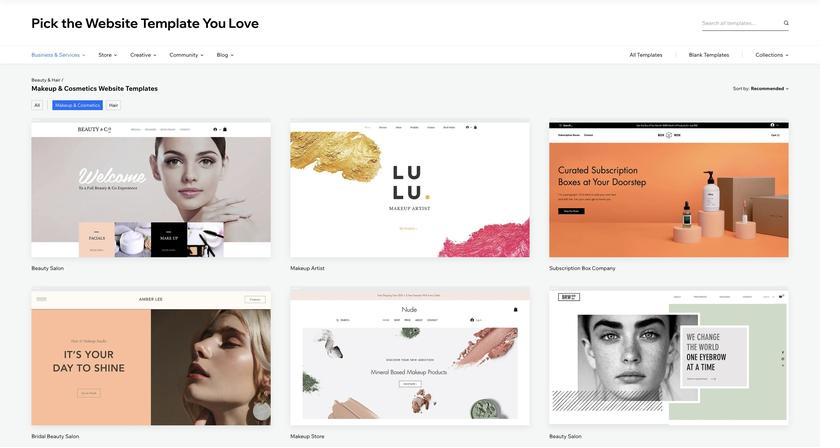 Task type: vqa. For each thing, say whether or not it's contained in the screenshot.
Subscription Box Company at bottom right
yes



Task type: locate. For each thing, give the bounding box(es) containing it.
0 vertical spatial cosmetics
[[64, 84, 97, 92]]

view button for makeup & cosmetics website templates - makeup store image
[[395, 363, 426, 378]]

cosmetics inside makeup & cosmetics link
[[77, 102, 100, 108]]

edit button
[[136, 172, 167, 188], [395, 172, 426, 188], [654, 172, 685, 188], [136, 340, 167, 356], [654, 340, 685, 356]]

services
[[59, 51, 80, 58]]

all for all
[[34, 102, 40, 108]]

website
[[85, 15, 138, 31], [98, 84, 124, 92]]

0 vertical spatial beauty salon
[[31, 265, 64, 271]]

0 vertical spatial store
[[99, 51, 112, 58]]

0 horizontal spatial beauty salon group
[[31, 118, 271, 272]]

1 vertical spatial hair
[[109, 102, 118, 108]]

cosmetics
[[64, 84, 97, 92], [77, 102, 100, 108]]

& down /
[[58, 84, 63, 92]]

0 horizontal spatial all
[[34, 102, 40, 108]]

edit button inside bridal beauty salon group
[[136, 340, 167, 356]]

makeup
[[31, 84, 57, 92], [55, 102, 72, 108], [291, 265, 310, 271], [291, 433, 310, 440]]

salon inside group
[[65, 433, 79, 440]]

1 vertical spatial cosmetics
[[77, 102, 100, 108]]

1 horizontal spatial salon
[[65, 433, 79, 440]]

view for view popup button in the makeup artist group
[[404, 199, 417, 206]]

subscription box company group
[[550, 118, 790, 272]]

edit for view popup button for right 'makeup & cosmetics website templates - beauty salon' image
[[665, 345, 675, 352]]

1 vertical spatial makeup & cosmetics website templates - beauty salon image
[[550, 291, 790, 426]]

None search field
[[703, 15, 790, 31]]

2 horizontal spatial salon
[[568, 433, 582, 440]]

view button for left 'makeup & cosmetics website templates - beauty salon' image
[[136, 195, 167, 210]]

subscription box company
[[550, 265, 616, 271]]

cosmetics for makeup & cosmetics
[[77, 102, 100, 108]]

0 horizontal spatial salon
[[50, 265, 64, 271]]

beauty inside group
[[47, 433, 64, 440]]

pick the website template you love
[[31, 15, 259, 31]]

cosmetics down makeup & cosmetics website templates
[[77, 102, 100, 108]]

&
[[54, 51, 58, 58], [48, 77, 51, 83], [58, 84, 63, 92], [73, 102, 76, 108]]

makeup & cosmetics website templates - beauty salon image
[[31, 123, 271, 257], [550, 291, 790, 426]]

bridal
[[31, 433, 46, 440]]

1 horizontal spatial hair
[[109, 102, 118, 108]]

templates inside "link"
[[705, 51, 730, 58]]

recommended
[[752, 86, 785, 91]]

beauty
[[31, 77, 47, 83], [31, 265, 49, 271], [47, 433, 64, 440], [550, 433, 567, 440]]

store
[[99, 51, 112, 58], [311, 433, 325, 440]]

view button inside makeup artist group
[[395, 195, 426, 210]]

hair down makeup & cosmetics website templates
[[109, 102, 118, 108]]

view for left 'makeup & cosmetics website templates - beauty salon' image view popup button
[[145, 199, 157, 206]]

artist
[[311, 265, 325, 271]]

0 horizontal spatial store
[[99, 51, 112, 58]]

view for view popup button in subscription box company group
[[664, 199, 676, 206]]

cosmetics for makeup & cosmetics website templates
[[64, 84, 97, 92]]

makeup & cosmetics link
[[52, 100, 103, 110]]

edit for left 'makeup & cosmetics website templates - beauty salon' image view popup button
[[146, 177, 156, 183]]

hair link
[[106, 100, 121, 110]]

view for view popup button for right 'makeup & cosmetics website templates - beauty salon' image
[[664, 367, 676, 374]]

view inside makeup store group
[[404, 367, 417, 374]]

edit for view popup button in subscription box company group
[[665, 177, 675, 183]]

all for all templates
[[630, 51, 637, 58]]

view button
[[136, 195, 167, 210], [395, 195, 426, 210], [654, 195, 685, 210], [136, 363, 167, 378], [395, 363, 426, 378], [654, 363, 685, 378]]

generic categories element
[[630, 46, 790, 64]]

edit button for view popup button in bridal beauty salon group
[[136, 340, 167, 356]]

edit for view popup button in the makeup artist group
[[406, 177, 415, 183]]

templates
[[638, 51, 663, 58], [705, 51, 730, 58], [126, 84, 158, 92]]

business & services
[[31, 51, 80, 58]]

all templates link
[[630, 46, 663, 64]]

edit button for left 'makeup & cosmetics website templates - beauty salon' image view popup button
[[136, 172, 167, 188]]

makeup & cosmetics website templates
[[31, 84, 158, 92]]

edit button inside makeup artist group
[[395, 172, 426, 188]]

Search search field
[[703, 15, 790, 31]]

view inside subscription box company group
[[664, 199, 676, 206]]

1 horizontal spatial all
[[630, 51, 637, 58]]

1 horizontal spatial store
[[311, 433, 325, 440]]

beauty salon group
[[31, 118, 271, 272], [550, 286, 790, 440]]

0 horizontal spatial hair
[[52, 77, 60, 83]]

0 vertical spatial makeup & cosmetics website templates - beauty salon image
[[31, 123, 271, 257]]

view button inside bridal beauty salon group
[[136, 363, 167, 378]]

hair
[[52, 77, 60, 83], [109, 102, 118, 108]]

1 vertical spatial beauty salon group
[[550, 286, 790, 440]]

the
[[61, 15, 83, 31]]

1 horizontal spatial templates
[[638, 51, 663, 58]]

& for makeup & cosmetics
[[73, 102, 76, 108]]

1 horizontal spatial makeup & cosmetics website templates - beauty salon image
[[550, 291, 790, 426]]

& left services at the left top of page
[[54, 51, 58, 58]]

edit button for view popup button in the makeup artist group
[[395, 172, 426, 188]]

blank
[[690, 51, 703, 58]]

cosmetics up makeup & cosmetics link on the left of the page
[[64, 84, 97, 92]]

makeup artist group
[[291, 118, 530, 272]]

makeup store
[[291, 433, 325, 440]]

hair left /
[[52, 77, 60, 83]]

view
[[145, 199, 157, 206], [404, 199, 417, 206], [664, 199, 676, 206], [145, 367, 157, 374], [404, 367, 417, 374], [664, 367, 676, 374]]

salon
[[50, 265, 64, 271], [65, 433, 79, 440], [568, 433, 582, 440]]

view button inside makeup store group
[[395, 363, 426, 378]]

you
[[203, 15, 226, 31]]

& inside categories by subject element
[[54, 51, 58, 58]]

view for view popup button in bridal beauty salon group
[[145, 367, 157, 374]]

templates for blank templates
[[705, 51, 730, 58]]

& for makeup & cosmetics website templates
[[58, 84, 63, 92]]

view inside bridal beauty salon group
[[145, 367, 157, 374]]

1 vertical spatial store
[[311, 433, 325, 440]]

edit
[[146, 177, 156, 183], [406, 177, 415, 183], [665, 177, 675, 183], [146, 345, 156, 352], [665, 345, 675, 352]]

0 vertical spatial all
[[630, 51, 637, 58]]

blog
[[217, 51, 228, 58]]

salon for right beauty salon 'group'
[[568, 433, 582, 440]]

& down makeup & cosmetics website templates
[[73, 102, 76, 108]]

0 horizontal spatial beauty salon
[[31, 265, 64, 271]]

makeup artist
[[291, 265, 325, 271]]

templates for all templates
[[638, 51, 663, 58]]

makeup & cosmetics website templates - subscription box company image
[[550, 123, 790, 257]]

0 vertical spatial hair
[[52, 77, 60, 83]]

all templates
[[630, 51, 663, 58]]

beauty salon
[[31, 265, 64, 271], [550, 433, 582, 440]]

edit button inside subscription box company group
[[654, 172, 685, 188]]

edit inside subscription box company group
[[665, 177, 675, 183]]

1 vertical spatial beauty salon
[[550, 433, 582, 440]]

all
[[630, 51, 637, 58], [34, 102, 40, 108]]

0 vertical spatial beauty salon group
[[31, 118, 271, 272]]

sort by:
[[734, 85, 751, 91]]

all inside the "generic categories" "element"
[[630, 51, 637, 58]]

1 vertical spatial all
[[34, 102, 40, 108]]

blank templates
[[690, 51, 730, 58]]

edit inside makeup artist group
[[406, 177, 415, 183]]

makeup for makeup & cosmetics website templates
[[31, 84, 57, 92]]

edit inside bridal beauty salon group
[[146, 345, 156, 352]]

1 horizontal spatial beauty salon
[[550, 433, 582, 440]]

view inside makeup artist group
[[404, 199, 417, 206]]

& for business & services
[[54, 51, 58, 58]]

& left /
[[48, 77, 51, 83]]

0 horizontal spatial makeup & cosmetics website templates - beauty salon image
[[31, 123, 271, 257]]

view button inside subscription box company group
[[654, 195, 685, 210]]

2 horizontal spatial templates
[[705, 51, 730, 58]]

edit for view popup button in bridal beauty salon group
[[146, 345, 156, 352]]



Task type: describe. For each thing, give the bounding box(es) containing it.
1 horizontal spatial beauty salon group
[[550, 286, 790, 440]]

makeup & cosmetics website templates - makeup artist image
[[291, 123, 530, 257]]

box
[[582, 265, 591, 271]]

0 horizontal spatial templates
[[126, 84, 158, 92]]

by:
[[744, 85, 751, 91]]

bridal beauty salon
[[31, 433, 79, 440]]

beauty & hair link
[[31, 77, 60, 83]]

edit button for view popup button in subscription box company group
[[654, 172, 685, 188]]

creative
[[131, 51, 151, 58]]

view button for the 'makeup & cosmetics website templates - bridal beauty salon' image
[[136, 363, 167, 378]]

sort
[[734, 85, 743, 91]]

beauty & hair /
[[31, 77, 64, 83]]

view for view popup button inside the makeup store group
[[404, 367, 417, 374]]

categories by subject element
[[31, 46, 234, 64]]

store inside group
[[311, 433, 325, 440]]

all link
[[31, 100, 43, 110]]

makeup store group
[[291, 286, 530, 440]]

makeup for makeup & cosmetics
[[55, 102, 72, 108]]

view button for right 'makeup & cosmetics website templates - beauty salon' image
[[654, 363, 685, 378]]

bridal beauty salon group
[[31, 286, 271, 440]]

makeup & cosmetics website templates - makeup store image
[[291, 291, 530, 426]]

makeup & cosmetics website templates - bridal beauty salon image
[[31, 291, 271, 426]]

blank templates link
[[690, 46, 730, 64]]

/
[[61, 77, 64, 83]]

beauty salon for right beauty salon 'group'
[[550, 433, 582, 440]]

community
[[170, 51, 198, 58]]

company
[[593, 265, 616, 271]]

edit button for view popup button for right 'makeup & cosmetics website templates - beauty salon' image
[[654, 340, 685, 356]]

template
[[141, 15, 200, 31]]

store inside categories by subject element
[[99, 51, 112, 58]]

categories. use the left and right arrow keys to navigate the menu element
[[0, 46, 821, 64]]

& for beauty & hair /
[[48, 77, 51, 83]]

makeup for makeup artist
[[291, 265, 310, 271]]

collections
[[756, 51, 784, 58]]

pick
[[31, 15, 59, 31]]

1 vertical spatial website
[[98, 84, 124, 92]]

0 vertical spatial website
[[85, 15, 138, 31]]

subscription
[[550, 265, 581, 271]]

beauty salon for topmost beauty salon 'group'
[[31, 265, 64, 271]]

makeup for makeup store
[[291, 433, 310, 440]]

view button for makeup & cosmetics website templates - subscription box company image
[[654, 195, 685, 210]]

love
[[229, 15, 259, 31]]

salon for topmost beauty salon 'group'
[[50, 265, 64, 271]]

view button for makeup & cosmetics website templates - makeup artist 'image'
[[395, 195, 426, 210]]

makeup & cosmetics
[[55, 102, 100, 108]]

business
[[31, 51, 53, 58]]



